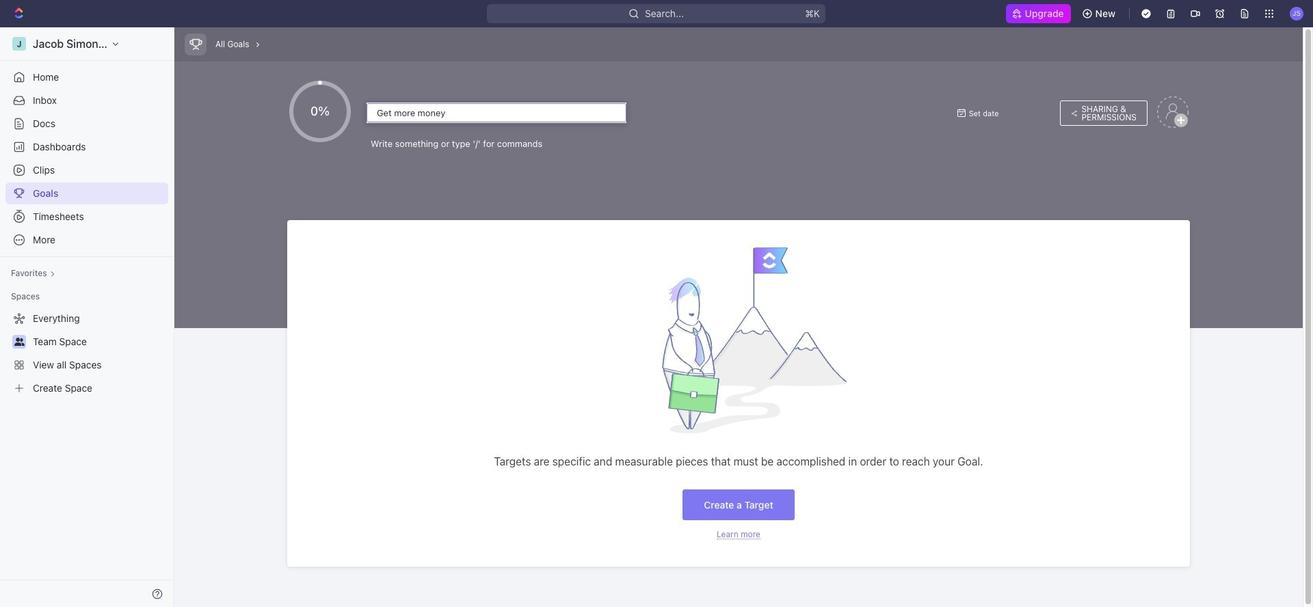 Task type: locate. For each thing, give the bounding box(es) containing it.
tree
[[5, 308, 168, 399]]

tree inside sidebar navigation
[[5, 308, 168, 399]]

None text field
[[367, 103, 626, 122]]

user group image
[[14, 338, 24, 346]]



Task type: vqa. For each thing, say whether or not it's contained in the screenshot.
alert in the top of the page
no



Task type: describe. For each thing, give the bounding box(es) containing it.
sidebar navigation
[[0, 27, 177, 607]]

jacob simon's workspace, , element
[[12, 37, 26, 51]]



